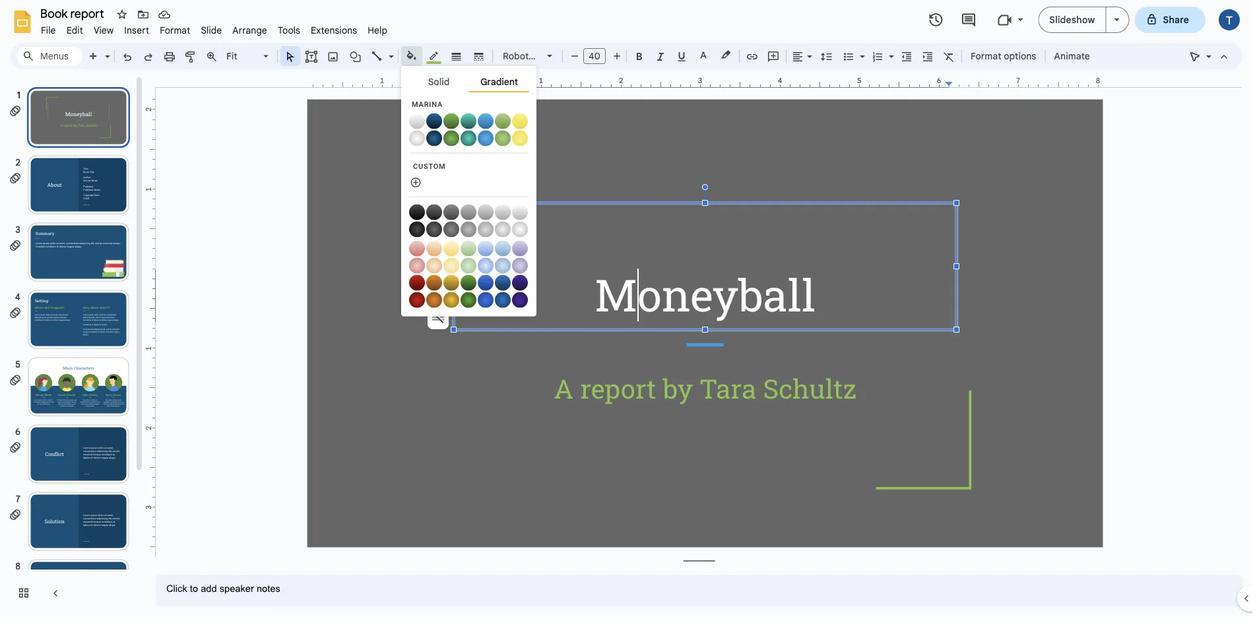 Task type: describe. For each thing, give the bounding box(es) containing it.
line & paragraph spacing image
[[820, 47, 835, 65]]

border weight option
[[449, 47, 464, 65]]

format for format options
[[971, 50, 1002, 62]]

shape image
[[348, 47, 363, 65]]

main toolbar
[[48, 0, 1097, 583]]

edit
[[66, 24, 83, 36]]

file
[[41, 24, 56, 36]]

solid
[[428, 76, 450, 88]]

6 row from the top
[[409, 257, 529, 274]]

share
[[1163, 14, 1190, 25]]

3 row from the top
[[409, 204, 529, 220]]

4 row from the top
[[409, 221, 529, 237]]

left margin image
[[308, 77, 466, 87]]

bulleted list menu image
[[857, 48, 865, 52]]

Zoom text field
[[224, 47, 261, 65]]

gradient tab
[[469, 73, 529, 92]]

tools menu item
[[273, 22, 306, 38]]

7 row from the top
[[409, 274, 529, 291]]

view
[[94, 24, 114, 36]]

font list. roboto slab selected. option
[[503, 47, 555, 65]]

roboto
[[503, 50, 534, 62]]

Zoom field
[[222, 47, 275, 66]]

right margin image
[[946, 77, 1103, 87]]

slide menu item
[[196, 22, 227, 38]]

roboto slab
[[503, 50, 555, 62]]

slideshow button
[[1039, 7, 1107, 33]]

marina
[[412, 100, 443, 109]]

insert image image
[[326, 47, 341, 65]]

custom button
[[409, 159, 529, 175]]

format for format
[[160, 24, 190, 36]]

arrange
[[233, 24, 267, 36]]

solid tab
[[409, 73, 469, 91]]

5 row from the top
[[409, 240, 529, 256]]

highlight color image
[[719, 47, 733, 63]]

help menu item
[[363, 22, 393, 38]]

arrange menu item
[[227, 22, 273, 38]]

Menus field
[[17, 47, 83, 65]]



Task type: locate. For each thing, give the bounding box(es) containing it.
1 horizontal spatial format
[[971, 50, 1002, 62]]

Font size field
[[584, 48, 611, 67]]

presentation options image
[[1115, 18, 1120, 21]]

custom
[[413, 162, 446, 171]]

new slide with layout image
[[102, 48, 110, 52]]

view menu item
[[88, 22, 119, 38]]

menu bar containing file
[[36, 17, 393, 39]]

1 row from the top
[[409, 113, 529, 129]]

slide
[[201, 24, 222, 36]]

menu bar banner
[[0, 0, 1254, 617]]

format left slide at the top left of the page
[[160, 24, 190, 36]]

format menu item
[[155, 22, 196, 38]]

format options
[[971, 50, 1037, 62]]

options
[[1004, 50, 1037, 62]]

format inside "menu item"
[[160, 24, 190, 36]]

tools
[[278, 24, 300, 36]]

application
[[0, 0, 1254, 617]]

menu bar
[[36, 17, 393, 39]]

navigation
[[0, 75, 145, 617]]

application containing slideshow
[[0, 0, 1254, 617]]

extensions
[[311, 24, 357, 36]]

do not autofit image
[[429, 310, 448, 328]]

8 row from the top
[[409, 291, 529, 308]]

format options button
[[965, 46, 1043, 66]]

menu containing solid
[[401, 66, 537, 317]]

0 vertical spatial format
[[160, 24, 190, 36]]

1 vertical spatial format
[[971, 50, 1002, 62]]

help
[[368, 24, 388, 36]]

border dash option
[[472, 47, 487, 65]]

0 horizontal spatial format
[[160, 24, 190, 36]]

share button
[[1135, 7, 1206, 33]]

menu
[[401, 66, 537, 317]]

slideshow
[[1050, 14, 1095, 25]]

insert
[[124, 24, 149, 36]]

extensions menu item
[[306, 22, 363, 38]]

file menu item
[[36, 22, 61, 38]]

border color: #8bc34b, close to light green 1 image
[[427, 47, 442, 64]]

format
[[160, 24, 190, 36], [971, 50, 1002, 62]]

slab
[[536, 50, 555, 62]]

option
[[428, 308, 449, 329]]

animate
[[1055, 50, 1090, 62]]

format inside button
[[971, 50, 1002, 62]]

row
[[409, 113, 529, 129], [409, 130, 529, 146], [409, 204, 529, 220], [409, 221, 529, 237], [409, 240, 529, 256], [409, 257, 529, 274], [409, 274, 529, 291], [409, 291, 529, 308]]

format left options
[[971, 50, 1002, 62]]

Star checkbox
[[113, 5, 131, 24]]

text color image
[[696, 47, 711, 63]]

Font size text field
[[584, 48, 605, 64]]

edit menu item
[[61, 22, 88, 38]]

gradient
[[481, 76, 518, 88]]

Rename text field
[[36, 5, 112, 21]]

animate button
[[1049, 46, 1096, 66]]

numbered list menu image
[[886, 48, 894, 52]]

2 row from the top
[[409, 130, 529, 146]]

menu bar inside menu bar 'banner'
[[36, 17, 393, 39]]

mode and view toolbar
[[1185, 43, 1235, 69]]

insert menu item
[[119, 22, 155, 38]]



Task type: vqa. For each thing, say whether or not it's contained in the screenshot.
O pen
no



